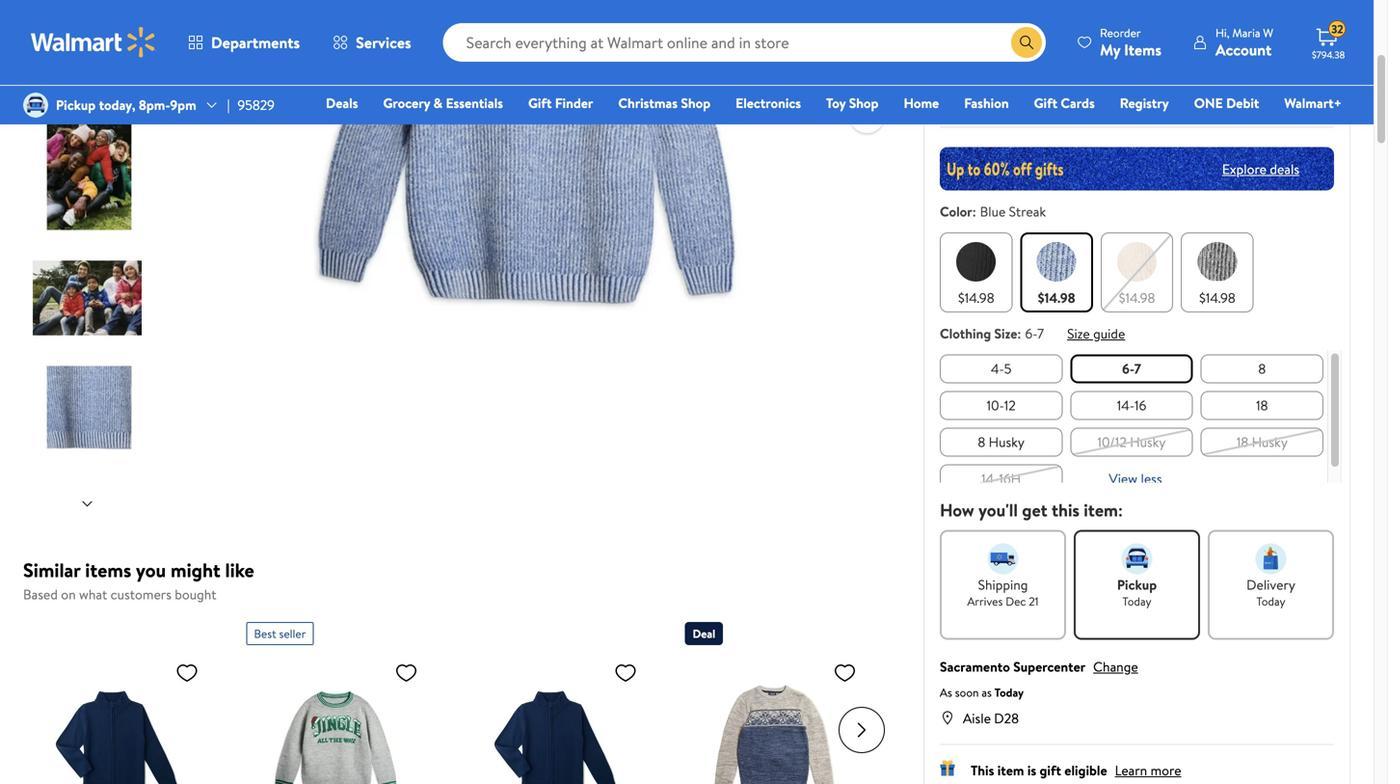 Task type: locate. For each thing, give the bounding box(es) containing it.
product group
[[246, 614, 426, 784], [685, 614, 865, 784]]

search icon image
[[1020, 35, 1035, 50]]

7 up 16
[[1135, 359, 1142, 378]]

wonder nation boys crewneck sweater, sizes 4-18 & husky image
[[218, 0, 835, 437]]

color list
[[937, 229, 1339, 316]]

is
[[1028, 761, 1037, 780]]

1 gift from the left
[[529, 94, 552, 112]]

0 horizontal spatial :
[[973, 202, 977, 221]]

how
[[940, 498, 975, 522]]

today down the intent image for delivery
[[1257, 593, 1286, 609]]

$14.98 up size guide button
[[1038, 288, 1076, 307]]

one debit
[[1195, 94, 1260, 112]]

8pm-
[[139, 95, 170, 114]]

fashion
[[965, 94, 1009, 112]]

0 vertical spatial 8
[[1259, 359, 1267, 378]]

price when purchased online
[[940, 38, 1083, 54]]

8 inside button
[[1259, 359, 1267, 378]]

color
[[940, 202, 973, 221]]

sacramento supercenter change as soon as today
[[940, 657, 1139, 701]]

14-16h button
[[940, 464, 1063, 493]]

size left 'guide'
[[1068, 324, 1091, 343]]

0 vertical spatial 6-
[[1026, 324, 1038, 343]]

w
[[1264, 25, 1274, 41]]

1 $14.98 from the left
[[959, 288, 995, 307]]

eligible
[[1065, 761, 1108, 780]]

to
[[1032, 81, 1047, 103]]

0 horizontal spatial 8
[[978, 433, 986, 451]]

6-
[[1026, 324, 1038, 343], [1123, 359, 1135, 378]]

reorder
[[1101, 25, 1142, 41]]

0 horizontal spatial 14-
[[982, 469, 1000, 488]]

 image
[[23, 93, 48, 118]]

: left blue
[[973, 202, 977, 221]]

14-
[[1118, 396, 1135, 415], [982, 469, 1000, 488]]

aisle d28
[[964, 709, 1020, 728]]

as
[[940, 684, 953, 701]]

husky for 18 husky
[[1253, 433, 1288, 451]]

1 horizontal spatial today
[[1123, 593, 1152, 609]]

2 size from the left
[[1068, 324, 1091, 343]]

$14.98 up 'guide'
[[1119, 288, 1156, 307]]

1 vertical spatial 18
[[1237, 433, 1249, 451]]

2 $14.98 from the left
[[1038, 288, 1076, 307]]

6-7 button
[[1071, 354, 1194, 383]]

$14.98 for 2nd $14.98 button from the right
[[1119, 288, 1156, 307]]

14-16h
[[982, 469, 1022, 488]]

6- up 4-5 button
[[1026, 324, 1038, 343]]

reorder my items
[[1101, 25, 1162, 60]]

0 vertical spatial pickup
[[56, 95, 96, 114]]

2 add to favorites list, wonder nation boys school uniform zip up sweater, sizes 4-18 image from the left
[[614, 661, 638, 685]]

8 for 8 husky
[[978, 433, 986, 451]]

product group containing best seller
[[246, 614, 426, 784]]

1 shop from the left
[[681, 94, 711, 112]]

18
[[1257, 396, 1269, 415], [1237, 433, 1249, 451]]

: up 4-5 button
[[1018, 324, 1022, 343]]

0 vertical spatial 14-
[[1118, 396, 1135, 415]]

grocery
[[383, 94, 430, 112]]

1 add to favorites list, wonder nation boys school uniform zip up sweater, sizes 4-18 image from the left
[[176, 661, 199, 685]]

6- up 14-16
[[1123, 359, 1135, 378]]

18 inside 18 husky button
[[1237, 433, 1249, 451]]

delivery
[[1247, 575, 1296, 594]]

10/12
[[1098, 433, 1127, 451]]

1 horizontal spatial 18
[[1257, 396, 1269, 415]]

add to favorites list, chaps boys snowflake crew neck pullover sweater, sizes 4-18 image
[[834, 661, 857, 685]]

1 horizontal spatial wonder nation boys school uniform zip up sweater, sizes 4-18 image
[[466, 653, 645, 784]]

holiday time boys christmas sweater, sizes 4-18 & husky image
[[246, 653, 426, 784]]

husky down 12
[[989, 433, 1025, 451]]

0 horizontal spatial 18
[[1237, 433, 1249, 451]]

account
[[1216, 39, 1272, 60]]

8 down the 10-12 button
[[978, 433, 986, 451]]

14- down 6-7 button
[[1118, 396, 1135, 415]]

explore
[[1223, 159, 1267, 178]]

purchased
[[998, 38, 1050, 54]]

1 product group from the left
[[246, 614, 426, 784]]

husky right '10/12'
[[1131, 433, 1167, 451]]

7
[[1038, 324, 1045, 343], [1135, 359, 1142, 378]]

14- for 16
[[1118, 396, 1135, 415]]

finder
[[555, 94, 594, 112]]

wonder nation boys school uniform zip up sweater, sizes 4-18 image
[[27, 653, 206, 784], [466, 653, 645, 784]]

this
[[1052, 498, 1080, 522]]

next image image
[[80, 496, 95, 512]]

1 horizontal spatial 7
[[1135, 359, 1142, 378]]

gift cards link
[[1026, 93, 1104, 113]]

gift inside gift finder link
[[529, 94, 552, 112]]

pickup left "today,"
[[56, 95, 96, 114]]

maria
[[1233, 25, 1261, 41]]

2 horizontal spatial today
[[1257, 593, 1286, 609]]

shop for christmas shop
[[681, 94, 711, 112]]

pickup down intent image for pickup
[[1118, 575, 1158, 594]]

7 up 4-5 button
[[1038, 324, 1045, 343]]

1 horizontal spatial shop
[[849, 94, 879, 112]]

2 husky from the left
[[1131, 433, 1167, 451]]

1 horizontal spatial gift
[[1035, 94, 1058, 112]]

4 $14.98 button from the left
[[1182, 232, 1254, 313]]

1 vertical spatial pickup
[[1118, 575, 1158, 594]]

0 horizontal spatial product group
[[246, 614, 426, 784]]

home
[[904, 94, 940, 112]]

husky inside button
[[1253, 433, 1288, 451]]

dec
[[1006, 593, 1027, 609]]

1 horizontal spatial 14-
[[1118, 396, 1135, 415]]

1 horizontal spatial size
[[1068, 324, 1091, 343]]

size up '5'
[[995, 324, 1018, 343]]

3 husky from the left
[[1253, 433, 1288, 451]]

14- up the you'll
[[982, 469, 1000, 488]]

legal information image
[[1087, 38, 1102, 54]]

intent image for delivery image
[[1256, 543, 1287, 574]]

bought
[[175, 585, 217, 604]]

18 down 18 button
[[1237, 433, 1249, 451]]

0 horizontal spatial add to favorites list, wonder nation boys school uniform zip up sweater, sizes 4-18 image
[[176, 661, 199, 685]]

best seller
[[254, 625, 306, 642]]

add to favorites list, holiday time boys christmas sweater, sizes 4-18 & husky image
[[395, 661, 418, 685]]

home link
[[896, 93, 948, 113]]

$14.98 up clothing
[[959, 288, 995, 307]]

$14.98 for 1st $14.98 button from the right
[[1200, 288, 1236, 307]]

$14.98 button
[[940, 232, 1013, 313], [1021, 232, 1094, 313], [1101, 232, 1174, 313], [1182, 232, 1254, 313]]

1 $14.98 button from the left
[[940, 232, 1013, 313]]

essentials
[[446, 94, 503, 112]]

more
[[1151, 761, 1182, 780]]

$14.98 for fourth $14.98 button from the right
[[959, 288, 995, 307]]

4 $14.98 from the left
[[1200, 288, 1236, 307]]

0 horizontal spatial husky
[[989, 433, 1025, 451]]

2 product group from the left
[[685, 614, 865, 784]]

size
[[995, 324, 1018, 343], [1068, 324, 1091, 343]]

husky inside 'button'
[[989, 433, 1025, 451]]

1 vertical spatial 8
[[978, 433, 986, 451]]

18 for 18 husky
[[1237, 433, 1249, 451]]

intent image for pickup image
[[1122, 543, 1153, 574]]

pickup for today
[[1118, 575, 1158, 594]]

0 horizontal spatial 6-
[[1026, 324, 1038, 343]]

1 vertical spatial 7
[[1135, 359, 1142, 378]]

today inside delivery today
[[1257, 593, 1286, 609]]

pickup today, 8pm-9pm
[[56, 95, 196, 114]]

sacramento
[[940, 657, 1011, 676]]

today down intent image for pickup
[[1123, 593, 1152, 609]]

3 $14.98 from the left
[[1119, 288, 1156, 307]]

up to sixty percent off deals. shop now. image
[[940, 147, 1335, 190]]

0 horizontal spatial pickup
[[56, 95, 96, 114]]

grocery & essentials
[[383, 94, 503, 112]]

2 horizontal spatial husky
[[1253, 433, 1288, 451]]

shipping arrives dec 21
[[968, 575, 1039, 609]]

1 horizontal spatial pickup
[[1118, 575, 1158, 594]]

arrives
[[968, 593, 1003, 609]]

5
[[1005, 359, 1012, 378]]

9pm
[[170, 95, 196, 114]]

1 horizontal spatial 8
[[1259, 359, 1267, 378]]

2 gift from the left
[[1035, 94, 1058, 112]]

1 horizontal spatial :
[[1018, 324, 1022, 343]]

7 inside button
[[1135, 359, 1142, 378]]

wonder nation boys crewneck sweater, sizes 4-18 & husky - image 5 of 9 image
[[33, 366, 146, 479]]

4-
[[992, 359, 1005, 378]]

$14.98
[[959, 288, 995, 307], [1038, 288, 1076, 307], [1119, 288, 1156, 307], [1200, 288, 1236, 307]]

1 vertical spatial 14-
[[982, 469, 1000, 488]]

today for pickup
[[1123, 593, 1152, 609]]

soon
[[956, 684, 979, 701]]

95829
[[238, 95, 275, 114]]

2 shop from the left
[[849, 94, 879, 112]]

today for delivery
[[1257, 593, 1286, 609]]

18 down 8 button
[[1257, 396, 1269, 415]]

1 horizontal spatial add to favorites list, wonder nation boys school uniform zip up sweater, sizes 4-18 image
[[614, 661, 638, 685]]

husky inside "button"
[[1131, 433, 1167, 451]]

gift for gift cards
[[1035, 94, 1058, 112]]

10-12
[[987, 396, 1016, 415]]

pickup for today,
[[56, 95, 96, 114]]

2 $14.98 button from the left
[[1021, 232, 1094, 313]]

one debit link
[[1186, 93, 1269, 113]]

today right as
[[995, 684, 1024, 701]]

0 horizontal spatial today
[[995, 684, 1024, 701]]

18 inside 18 button
[[1257, 396, 1269, 415]]

supercenter
[[1014, 657, 1086, 676]]

hi,
[[1216, 25, 1230, 41]]

8 up 18 button
[[1259, 359, 1267, 378]]

1 horizontal spatial husky
[[1131, 433, 1167, 451]]

$14.98 up 8 button
[[1200, 288, 1236, 307]]

10-12 button
[[940, 391, 1063, 420]]

8 inside 'button'
[[978, 433, 986, 451]]

shop right toy on the top
[[849, 94, 879, 112]]

0 horizontal spatial shop
[[681, 94, 711, 112]]

gift for gift finder
[[529, 94, 552, 112]]

add to favorites list, wonder nation boys school uniform zip up sweater, sizes 4-18 image
[[176, 661, 199, 685], [614, 661, 638, 685]]

deals
[[1271, 159, 1300, 178]]

10-
[[987, 396, 1005, 415]]

clothing size : 6-7
[[940, 324, 1045, 343]]

husky down 18 button
[[1253, 433, 1288, 451]]

fashion link
[[956, 93, 1018, 113]]

1 horizontal spatial product group
[[685, 614, 865, 784]]

0 vertical spatial 18
[[1257, 396, 1269, 415]]

12
[[1005, 396, 1016, 415]]

0 horizontal spatial gift
[[529, 94, 552, 112]]

today inside 'pickup today'
[[1123, 593, 1152, 609]]

1 horizontal spatial 6-
[[1123, 359, 1135, 378]]

0 horizontal spatial 7
[[1038, 324, 1045, 343]]

shop right christmas
[[681, 94, 711, 112]]

wonder nation boys crewneck sweater, sizes 4-18 & husky - image 3 of 9 image
[[33, 117, 146, 230]]

pickup today
[[1118, 575, 1158, 609]]

16h
[[1000, 469, 1022, 488]]

1 husky from the left
[[989, 433, 1025, 451]]

0 horizontal spatial wonder nation boys school uniform zip up sweater, sizes 4-18 image
[[27, 653, 206, 784]]

today
[[1123, 593, 1152, 609], [1257, 593, 1286, 609], [995, 684, 1024, 701]]

wonder nation boys crewneck sweater, sizes 4-18 & husky - image 4 of 9 image
[[33, 242, 146, 354]]

wonder nation boys crewneck sweater, sizes 4-18 & husky - image 2 of 9 image
[[33, 0, 146, 106]]

toy shop link
[[818, 93, 888, 113]]

14- for 16h
[[982, 469, 1000, 488]]

0 vertical spatial :
[[973, 202, 977, 221]]

1 vertical spatial 6-
[[1123, 359, 1135, 378]]

change
[[1094, 657, 1139, 676]]

$14.98 for 2nd $14.98 button from the left
[[1038, 288, 1076, 307]]

8 button
[[1201, 354, 1324, 383]]

explore deals link
[[1215, 152, 1308, 186]]

0 horizontal spatial size
[[995, 324, 1018, 343]]

explore deals
[[1223, 159, 1300, 178]]

8 for 8
[[1259, 359, 1267, 378]]

10/12 husky
[[1098, 433, 1167, 451]]



Task type: vqa. For each thing, say whether or not it's contained in the screenshot.
the add to cart "icon" related to 380
no



Task type: describe. For each thing, give the bounding box(es) containing it.
hi, maria w account
[[1216, 25, 1274, 60]]

item
[[998, 761, 1025, 780]]

seller
[[279, 625, 306, 642]]

husky for 10/12 husky
[[1131, 433, 1167, 451]]

registry
[[1121, 94, 1170, 112]]

toy
[[827, 94, 846, 112]]

6-7
[[1123, 359, 1142, 378]]

deals
[[326, 94, 358, 112]]

change button
[[1094, 657, 1139, 676]]

this
[[971, 761, 995, 780]]

14-16
[[1118, 396, 1147, 415]]

18 button
[[1201, 391, 1324, 420]]

add
[[1001, 81, 1028, 103]]

| 95829
[[227, 95, 275, 114]]

learn more button
[[1116, 761, 1182, 780]]

grocery & essentials link
[[375, 93, 512, 113]]

6- inside button
[[1123, 359, 1135, 378]]

when
[[969, 38, 996, 54]]

departments
[[211, 32, 300, 53]]

walmart+
[[1285, 94, 1343, 112]]

items
[[85, 557, 131, 584]]

as
[[982, 684, 992, 701]]

18 for 18
[[1257, 396, 1269, 415]]

services button
[[316, 19, 428, 66]]

husky for 8 husky
[[989, 433, 1025, 451]]

streak
[[1010, 202, 1047, 221]]

next slide for similar items you might like list image
[[839, 707, 885, 753]]

chaps boys snowflake crew neck pullover sweater, sizes 4-18 image
[[685, 653, 865, 784]]

electronics link
[[727, 93, 810, 113]]

2 wonder nation boys school uniform zip up sweater, sizes 4-18 image from the left
[[466, 653, 645, 784]]

based
[[23, 585, 58, 604]]

intent image for shipping image
[[988, 543, 1019, 574]]

item:
[[1084, 498, 1124, 522]]

size guide
[[1068, 324, 1126, 343]]

view less
[[1110, 469, 1163, 488]]

blue
[[981, 202, 1006, 221]]

how you'll get this item:
[[940, 498, 1124, 522]]

1 size from the left
[[995, 324, 1018, 343]]

aisle
[[964, 709, 991, 728]]

departments button
[[172, 19, 316, 66]]

shipping
[[979, 575, 1029, 594]]

registry link
[[1112, 93, 1178, 113]]

price
[[940, 38, 966, 54]]

today,
[[99, 95, 135, 114]]

1 vertical spatial :
[[1018, 324, 1022, 343]]

less
[[1141, 469, 1163, 488]]

online
[[1052, 38, 1083, 54]]

8 husky
[[978, 433, 1025, 451]]

like
[[225, 557, 254, 584]]

18 husky
[[1237, 433, 1288, 451]]

cards
[[1061, 94, 1095, 112]]

deals link
[[317, 93, 367, 113]]

items
[[1125, 39, 1162, 60]]

you
[[136, 557, 166, 584]]

debit
[[1227, 94, 1260, 112]]

walmart image
[[31, 27, 156, 58]]

christmas
[[619, 94, 678, 112]]

14-16 button
[[1071, 391, 1194, 420]]

my
[[1101, 39, 1121, 60]]

8 husky button
[[940, 428, 1063, 457]]

this item is gift eligible learn more
[[971, 761, 1182, 780]]

one
[[1195, 94, 1224, 112]]

today inside sacramento supercenter change as soon as today
[[995, 684, 1024, 701]]

get
[[1023, 498, 1048, 522]]

services
[[356, 32, 411, 53]]

deal
[[693, 625, 716, 642]]

Walmart Site-Wide search field
[[443, 23, 1047, 62]]

4-5
[[992, 359, 1012, 378]]

3 $14.98 button from the left
[[1101, 232, 1174, 313]]

clothing
[[940, 324, 992, 343]]

4-5 button
[[940, 354, 1063, 383]]

21
[[1029, 593, 1039, 609]]

customers
[[111, 585, 172, 604]]

size guide button
[[1068, 324, 1126, 343]]

gifting made easy image
[[940, 760, 956, 776]]

Search search field
[[443, 23, 1047, 62]]

16
[[1135, 396, 1147, 415]]

10/12 husky button
[[1071, 428, 1194, 457]]

|
[[227, 95, 230, 114]]

christmas shop link
[[610, 93, 720, 113]]

best
[[254, 625, 276, 642]]

1 wonder nation boys school uniform zip up sweater, sizes 4-18 image from the left
[[27, 653, 206, 784]]

shop for toy shop
[[849, 94, 879, 112]]

clothing size list
[[937, 351, 1343, 497]]

d28
[[995, 709, 1020, 728]]

0 vertical spatial 7
[[1038, 324, 1045, 343]]

similar items you might like based on what customers bought
[[23, 557, 254, 604]]

32
[[1332, 21, 1344, 37]]

product group containing deal
[[685, 614, 865, 784]]

christmas shop
[[619, 94, 711, 112]]

gift finder link
[[520, 93, 602, 113]]

view
[[1110, 469, 1138, 488]]

add to favorites list, wonder nation boys school uniform zip up sweater, sizes 4-18 image for 2nd wonder nation boys school uniform zip up sweater, sizes 4-18 image
[[614, 661, 638, 685]]

gift cards
[[1035, 94, 1095, 112]]

add to cart button
[[940, 73, 1138, 111]]

add to favorites list, wonder nation boys school uniform zip up sweater, sizes 4-18 image for first wonder nation boys school uniform zip up sweater, sizes 4-18 image from the left
[[176, 661, 199, 685]]

learn
[[1116, 761, 1148, 780]]

next media item image
[[856, 104, 879, 127]]

view less button
[[1102, 463, 1171, 494]]

similar
[[23, 557, 81, 584]]

walmart+ link
[[1276, 93, 1351, 113]]



